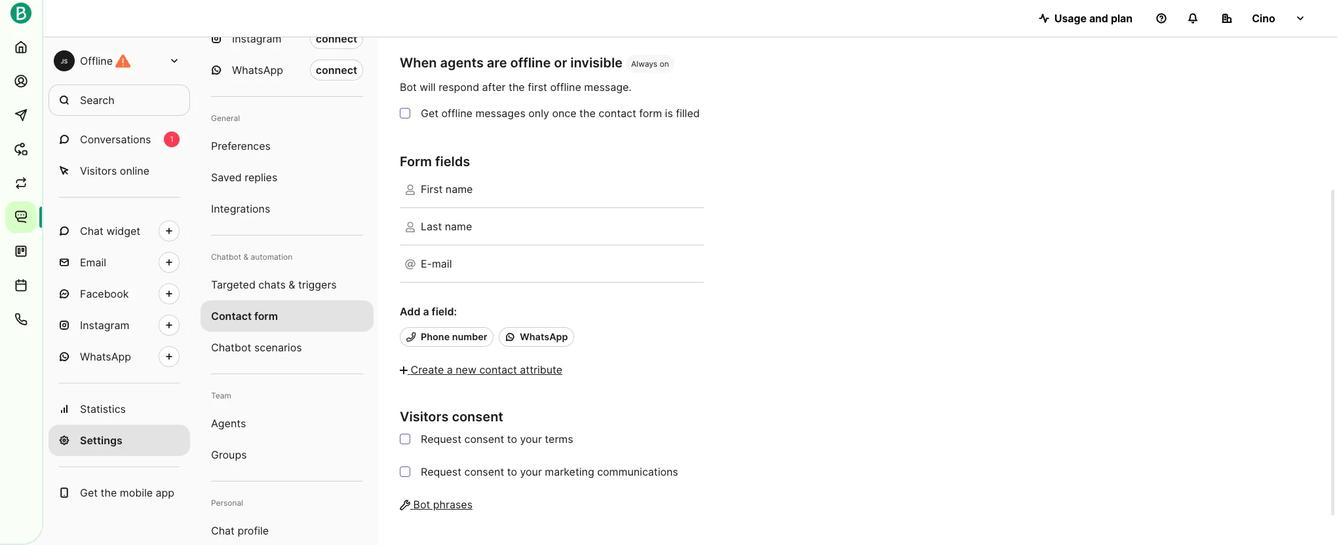 Task type: describe. For each thing, give the bounding box(es) containing it.
integrations link
[[201, 193, 374, 225]]

first
[[528, 81, 547, 94]]

attribute
[[520, 364, 562, 377]]

visitors for visitors consent
[[400, 410, 449, 426]]

statistics
[[80, 403, 126, 416]]

messages
[[475, 107, 526, 120]]

fields
[[435, 154, 470, 170]]

online
[[120, 165, 149, 178]]

invisible
[[570, 55, 623, 71]]

js
[[61, 57, 68, 65]]

usage and plan
[[1054, 12, 1133, 25]]

settings link
[[49, 425, 190, 457]]

chatbot & automation
[[211, 252, 292, 262]]

your for marketing
[[520, 466, 542, 479]]

whatsapp link
[[49, 341, 190, 373]]

replies
[[245, 171, 277, 184]]

scenarios
[[254, 341, 302, 355]]

request consent to your terms
[[421, 433, 573, 447]]

get the mobile app
[[80, 487, 174, 500]]

get the mobile app link
[[49, 478, 190, 509]]

2 vertical spatial offline
[[441, 107, 472, 120]]

terms
[[545, 433, 573, 447]]

cino button
[[1211, 5, 1316, 31]]

general
[[211, 113, 240, 123]]

name for last name
[[445, 220, 472, 234]]

your for terms
[[520, 433, 542, 447]]

0 horizontal spatial contact
[[479, 364, 517, 377]]

last
[[421, 220, 442, 234]]

0 vertical spatial whatsapp
[[232, 64, 283, 77]]

agents
[[440, 55, 484, 71]]

create
[[411, 364, 444, 377]]

phone
[[421, 332, 450, 343]]

when agents are offline or invisible
[[400, 55, 623, 71]]

chat profile link
[[201, 516, 374, 546]]

request for request consent to your terms
[[421, 433, 461, 447]]

field
[[432, 306, 454, 319]]

form fields
[[400, 154, 470, 170]]

to for terms
[[507, 433, 517, 447]]

consent for request consent to your terms
[[464, 433, 504, 447]]

first name button
[[400, 171, 704, 208]]

phone number button
[[400, 328, 494, 347]]

chatbot scenarios
[[211, 341, 302, 355]]

instagram link
[[49, 310, 190, 341]]

search link
[[49, 85, 190, 116]]

mobile
[[120, 487, 153, 500]]

groups
[[211, 449, 247, 462]]

targeted chats & triggers
[[211, 279, 337, 292]]

automation
[[251, 252, 292, 262]]

chat widget
[[80, 225, 140, 238]]

request consent to your marketing communications
[[421, 466, 678, 479]]

to for marketing
[[507, 466, 517, 479]]

consent for request consent to your marketing communications
[[464, 466, 504, 479]]

facebook link
[[49, 279, 190, 310]]

contact
[[211, 310, 252, 323]]

always on
[[631, 59, 669, 69]]

groups link
[[201, 440, 374, 471]]

chat profile
[[211, 525, 269, 538]]

widget
[[106, 225, 140, 238]]

whatsapp button
[[499, 328, 574, 347]]

chatbot scenarios link
[[201, 332, 374, 364]]

chat for chat widget
[[80, 225, 104, 238]]

0 vertical spatial instagram
[[232, 32, 281, 45]]

personal
[[211, 499, 243, 509]]

targeted chats & triggers link
[[201, 269, 374, 301]]

visitors for visitors online
[[80, 165, 117, 178]]

phrases
[[433, 499, 473, 512]]

e-mail
[[421, 258, 452, 271]]

on
[[660, 59, 669, 69]]

consent for visitors consent
[[452, 410, 503, 426]]

chat widget link
[[49, 216, 190, 247]]

connect for whatsapp
[[316, 64, 357, 77]]

0 horizontal spatial &
[[243, 252, 248, 262]]

only
[[528, 107, 549, 120]]

first name
[[421, 183, 473, 196]]

0 vertical spatial form
[[639, 107, 662, 120]]

triggers
[[298, 279, 337, 292]]

a for create
[[447, 364, 453, 377]]

2 horizontal spatial the
[[579, 107, 596, 120]]

integrations
[[211, 203, 270, 216]]

targeted
[[211, 279, 256, 292]]

visitors online
[[80, 165, 149, 178]]

get for get the mobile app
[[80, 487, 98, 500]]



Task type: locate. For each thing, give the bounding box(es) containing it.
offline up 'first' on the left top of page
[[510, 55, 551, 71]]

name
[[446, 183, 473, 196], [445, 220, 472, 234]]

phone number
[[421, 332, 487, 343]]

0 vertical spatial &
[[243, 252, 248, 262]]

2 vertical spatial the
[[101, 487, 117, 500]]

1 vertical spatial get
[[80, 487, 98, 500]]

chat down personal
[[211, 525, 235, 538]]

0 vertical spatial offline
[[510, 55, 551, 71]]

e-
[[421, 258, 432, 271]]

0 vertical spatial visitors
[[80, 165, 117, 178]]

contact form
[[211, 310, 278, 323]]

your left terms
[[520, 433, 542, 447]]

get down will
[[421, 107, 438, 120]]

whatsapp inside "whatsapp" button
[[520, 332, 568, 343]]

0 vertical spatial name
[[446, 183, 473, 196]]

search
[[80, 94, 114, 107]]

1 vertical spatial consent
[[464, 433, 504, 447]]

form down the chats
[[254, 310, 278, 323]]

chatbot up targeted
[[211, 252, 241, 262]]

to down request consent to your terms
[[507, 466, 517, 479]]

&
[[243, 252, 248, 262], [289, 279, 295, 292]]

2 vertical spatial whatsapp
[[80, 351, 131, 364]]

0 vertical spatial connect
[[316, 32, 357, 45]]

2 your from the top
[[520, 466, 542, 479]]

consent down request consent to your terms
[[464, 466, 504, 479]]

connect
[[316, 32, 357, 45], [316, 64, 357, 77]]

and
[[1089, 12, 1108, 25]]

1 horizontal spatial contact
[[599, 107, 636, 120]]

1 horizontal spatial get
[[421, 107, 438, 120]]

request down visitors consent
[[421, 433, 461, 447]]

saved replies
[[211, 171, 277, 184]]

offline
[[80, 54, 113, 68]]

0 vertical spatial get
[[421, 107, 438, 120]]

contact right new
[[479, 364, 517, 377]]

1 vertical spatial the
[[579, 107, 596, 120]]

bot phrases button
[[400, 498, 473, 513]]

contact form link
[[201, 301, 374, 332]]

connect for instagram
[[316, 32, 357, 45]]

to left terms
[[507, 433, 517, 447]]

to
[[507, 433, 517, 447], [507, 466, 517, 479]]

the left mobile
[[101, 487, 117, 500]]

1 vertical spatial to
[[507, 466, 517, 479]]

communications
[[597, 466, 678, 479]]

profile
[[238, 525, 269, 538]]

1 vertical spatial instagram
[[80, 319, 129, 332]]

1 horizontal spatial chat
[[211, 525, 235, 538]]

new
[[456, 364, 476, 377]]

name right last
[[445, 220, 472, 234]]

last name button
[[400, 209, 704, 245]]

consent up request consent to your terms
[[452, 410, 503, 426]]

0 vertical spatial your
[[520, 433, 542, 447]]

agents link
[[201, 408, 374, 440]]

visitors
[[80, 165, 117, 178], [400, 410, 449, 426]]

1 vertical spatial chat
[[211, 525, 235, 538]]

visitors inside visitors online link
[[80, 165, 117, 178]]

email
[[80, 256, 106, 269]]

always
[[631, 59, 657, 69]]

get offline messages only once the contact form is filled
[[421, 107, 700, 120]]

email link
[[49, 247, 190, 279]]

contact down message.
[[599, 107, 636, 120]]

e-mail button
[[400, 246, 704, 283]]

a left new
[[447, 364, 453, 377]]

visitors online link
[[49, 155, 190, 187]]

chats
[[258, 279, 286, 292]]

are
[[487, 55, 507, 71]]

1 vertical spatial name
[[445, 220, 472, 234]]

1 vertical spatial connect
[[316, 64, 357, 77]]

1 horizontal spatial whatsapp
[[232, 64, 283, 77]]

bot for bot phrases
[[413, 499, 430, 512]]

chat
[[80, 225, 104, 238], [211, 525, 235, 538]]

chat up email
[[80, 225, 104, 238]]

2 chatbot from the top
[[211, 341, 251, 355]]

the right once
[[579, 107, 596, 120]]

name inside 'button'
[[446, 183, 473, 196]]

1 vertical spatial visitors
[[400, 410, 449, 426]]

get
[[421, 107, 438, 120], [80, 487, 98, 500]]

0 horizontal spatial whatsapp
[[80, 351, 131, 364]]

visitors consent
[[400, 410, 503, 426]]

& right the chats
[[289, 279, 295, 292]]

last name
[[421, 220, 472, 234]]

bot inside button
[[413, 499, 430, 512]]

1 to from the top
[[507, 433, 517, 447]]

respond
[[439, 81, 479, 94]]

conversations
[[80, 133, 151, 146]]

the left 'first' on the left top of page
[[509, 81, 525, 94]]

request for request consent to your marketing communications
[[421, 466, 461, 479]]

get left mobile
[[80, 487, 98, 500]]

facebook
[[80, 288, 129, 301]]

bot for bot will respond after the first offline message.
[[400, 81, 417, 94]]

1 vertical spatial request
[[421, 466, 461, 479]]

team
[[211, 391, 231, 401]]

:
[[454, 306, 457, 319]]

consent down visitors consent
[[464, 433, 504, 447]]

1 vertical spatial a
[[447, 364, 453, 377]]

is
[[665, 107, 673, 120]]

0 horizontal spatial a
[[423, 306, 429, 319]]

1 your from the top
[[520, 433, 542, 447]]

preferences
[[211, 140, 271, 153]]

get for get offline messages only once the contact form is filled
[[421, 107, 438, 120]]

visitors down conversations
[[80, 165, 117, 178]]

& left automation
[[243, 252, 248, 262]]

a right add
[[423, 306, 429, 319]]

0 horizontal spatial get
[[80, 487, 98, 500]]

whatsapp up "attribute"
[[520, 332, 568, 343]]

number
[[452, 332, 487, 343]]

offline down the or
[[550, 81, 581, 94]]

the
[[509, 81, 525, 94], [579, 107, 596, 120], [101, 487, 117, 500]]

1 horizontal spatial &
[[289, 279, 295, 292]]

0 horizontal spatial visitors
[[80, 165, 117, 178]]

or
[[554, 55, 567, 71]]

1
[[170, 134, 174, 144]]

after
[[482, 81, 506, 94]]

0 vertical spatial chat
[[80, 225, 104, 238]]

statistics link
[[49, 394, 190, 425]]

name for first name
[[446, 183, 473, 196]]

first
[[421, 183, 443, 196]]

name right first
[[446, 183, 473, 196]]

your left marketing
[[520, 466, 542, 479]]

plan
[[1111, 12, 1133, 25]]

1 connect from the top
[[316, 32, 357, 45]]

offline
[[510, 55, 551, 71], [550, 81, 581, 94], [441, 107, 472, 120]]

a for add
[[423, 306, 429, 319]]

2 vertical spatial consent
[[464, 466, 504, 479]]

instagram inside 'link'
[[80, 319, 129, 332]]

0 horizontal spatial form
[[254, 310, 278, 323]]

form
[[639, 107, 662, 120], [254, 310, 278, 323]]

1 vertical spatial form
[[254, 310, 278, 323]]

visitors down create
[[400, 410, 449, 426]]

bot left will
[[400, 81, 417, 94]]

2 horizontal spatial whatsapp
[[520, 332, 568, 343]]

1 chatbot from the top
[[211, 252, 241, 262]]

whatsapp up general
[[232, 64, 283, 77]]

will
[[420, 81, 436, 94]]

your
[[520, 433, 542, 447], [520, 466, 542, 479]]

0 vertical spatial a
[[423, 306, 429, 319]]

1 horizontal spatial form
[[639, 107, 662, 120]]

settings
[[80, 435, 122, 448]]

name inside button
[[445, 220, 472, 234]]

1 request from the top
[[421, 433, 461, 447]]

bot left phrases
[[413, 499, 430, 512]]

form
[[400, 154, 432, 170]]

create a new contact attribute link
[[400, 364, 562, 377]]

chatbot down contact
[[211, 341, 251, 355]]

1 vertical spatial whatsapp
[[520, 332, 568, 343]]

request up bot phrases
[[421, 466, 461, 479]]

whatsapp down instagram 'link'
[[80, 351, 131, 364]]

chatbot for chatbot scenarios
[[211, 341, 251, 355]]

a
[[423, 306, 429, 319], [447, 364, 453, 377]]

bot phrases
[[413, 499, 473, 512]]

offline down respond
[[441, 107, 472, 120]]

1 vertical spatial chatbot
[[211, 341, 251, 355]]

usage
[[1054, 12, 1087, 25]]

usage and plan button
[[1028, 5, 1143, 31]]

0 horizontal spatial the
[[101, 487, 117, 500]]

0 horizontal spatial chat
[[80, 225, 104, 238]]

add a field :
[[400, 306, 457, 319]]

0 horizontal spatial instagram
[[80, 319, 129, 332]]

1 horizontal spatial visitors
[[400, 410, 449, 426]]

mail
[[432, 258, 452, 271]]

1 vertical spatial &
[[289, 279, 295, 292]]

1 vertical spatial bot
[[413, 499, 430, 512]]

2 request from the top
[[421, 466, 461, 479]]

2 connect from the top
[[316, 64, 357, 77]]

1 horizontal spatial the
[[509, 81, 525, 94]]

once
[[552, 107, 576, 120]]

whatsapp inside whatsapp link
[[80, 351, 131, 364]]

1 vertical spatial offline
[[550, 81, 581, 94]]

create a new contact attribute
[[411, 364, 562, 377]]

0 vertical spatial request
[[421, 433, 461, 447]]

0 vertical spatial to
[[507, 433, 517, 447]]

1 vertical spatial contact
[[479, 364, 517, 377]]

0 vertical spatial consent
[[452, 410, 503, 426]]

1 horizontal spatial instagram
[[232, 32, 281, 45]]

agents
[[211, 418, 246, 431]]

form left is
[[639, 107, 662, 120]]

0 vertical spatial contact
[[599, 107, 636, 120]]

instagram
[[232, 32, 281, 45], [80, 319, 129, 332]]

0 vertical spatial bot
[[400, 81, 417, 94]]

1 vertical spatial your
[[520, 466, 542, 479]]

1 horizontal spatial a
[[447, 364, 453, 377]]

0 vertical spatial the
[[509, 81, 525, 94]]

chat for chat profile
[[211, 525, 235, 538]]

add
[[400, 306, 420, 319]]

filled
[[676, 107, 700, 120]]

app
[[156, 487, 174, 500]]

0 vertical spatial chatbot
[[211, 252, 241, 262]]

when
[[400, 55, 437, 71]]

chatbot for chatbot & automation
[[211, 252, 241, 262]]

2 to from the top
[[507, 466, 517, 479]]



Task type: vqa. For each thing, say whether or not it's contained in the screenshot.
right Instagram
yes



